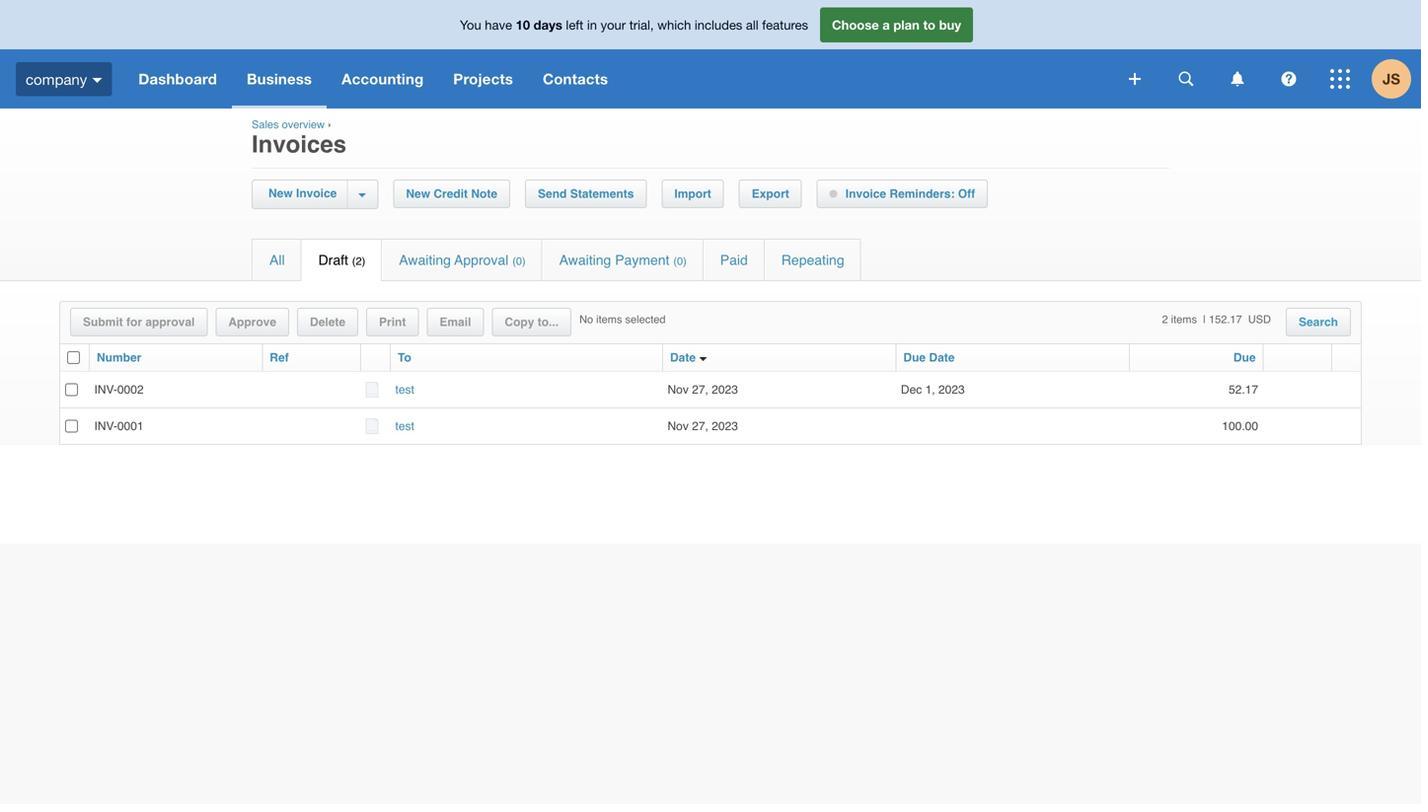 Task type: locate. For each thing, give the bounding box(es) containing it.
0 horizontal spatial (0)
[[512, 255, 526, 267]]

new left the credit
[[406, 187, 430, 201]]

date
[[670, 351, 696, 365], [929, 351, 955, 365]]

0001
[[117, 420, 144, 433]]

paid link
[[703, 240, 764, 280]]

1 horizontal spatial new
[[406, 187, 430, 201]]

company button
[[0, 49, 124, 109]]

0 horizontal spatial invoice
[[296, 187, 337, 200]]

for
[[126, 315, 142, 329]]

(0) for awaiting approval
[[512, 255, 526, 267]]

1 horizontal spatial svg image
[[1282, 72, 1296, 86]]

0 vertical spatial inv-
[[94, 383, 117, 397]]

banner containing dashboard
[[0, 0, 1421, 109]]

None checkbox
[[65, 420, 78, 433]]

copy
[[505, 315, 534, 329]]

new for new credit note
[[406, 187, 430, 201]]

left
[[566, 17, 584, 32]]

2 new from the left
[[406, 187, 430, 201]]

2 test link from the top
[[395, 420, 414, 433]]

submit for approval
[[83, 315, 195, 329]]

submit
[[83, 315, 123, 329]]

your
[[601, 17, 626, 32]]

1 horizontal spatial date
[[929, 351, 955, 365]]

awaiting left approval
[[399, 252, 451, 268]]

credit
[[434, 187, 468, 201]]

0 vertical spatial 27,
[[692, 383, 708, 397]]

in
[[587, 17, 597, 32]]

js
[[1383, 70, 1400, 88]]

items
[[596, 313, 622, 326], [1171, 313, 1197, 326]]

paid
[[720, 252, 748, 268]]

(0) right approval
[[512, 255, 526, 267]]

business
[[247, 70, 312, 88]]

inv- down the inv-0002
[[94, 420, 117, 433]]

2 nov 27, 2023 from the top
[[668, 420, 738, 433]]

1 invoice from the left
[[296, 187, 337, 200]]

you
[[460, 17, 481, 32]]

inv-
[[94, 383, 117, 397], [94, 420, 117, 433]]

new for new invoice
[[268, 187, 293, 200]]

accounting
[[342, 70, 424, 88]]

sales overview › invoices
[[252, 118, 346, 158]]

0 horizontal spatial items
[[596, 313, 622, 326]]

2 test from the top
[[395, 420, 414, 433]]

draft
[[318, 252, 348, 268]]

›
[[328, 118, 331, 131]]

awaiting
[[399, 252, 451, 268], [559, 252, 611, 268]]

draft (2)
[[318, 252, 365, 268]]

1 vertical spatial nov 27, 2023
[[668, 420, 738, 433]]

new down invoices
[[268, 187, 293, 200]]

1 horizontal spatial items
[[1171, 313, 1197, 326]]

nov
[[668, 383, 689, 397], [668, 420, 689, 433]]

projects
[[453, 70, 513, 88]]

1 horizontal spatial due
[[1233, 351, 1256, 365]]

which
[[657, 17, 691, 32]]

to
[[398, 351, 411, 365]]

selected
[[625, 313, 666, 326]]

0 vertical spatial nov
[[668, 383, 689, 397]]

2 27, from the top
[[692, 420, 708, 433]]

test
[[395, 383, 414, 397], [395, 420, 414, 433]]

awaiting approval (0)
[[399, 252, 526, 268]]

0 horizontal spatial awaiting
[[399, 252, 451, 268]]

1 test link from the top
[[395, 383, 414, 397]]

svg image
[[1330, 69, 1350, 89], [1179, 72, 1194, 86], [1231, 72, 1244, 86], [92, 78, 102, 83]]

2
[[1162, 313, 1168, 326]]

items right 2
[[1171, 313, 1197, 326]]

0002
[[117, 383, 144, 397]]

number
[[97, 351, 141, 365]]

due date
[[903, 351, 955, 365]]

1 nov 27, 2023 from the top
[[668, 383, 738, 397]]

2 inv- from the top
[[94, 420, 117, 433]]

2 nov from the top
[[668, 420, 689, 433]]

1 horizontal spatial awaiting
[[559, 252, 611, 268]]

1 horizontal spatial (0)
[[673, 255, 687, 267]]

1 new from the left
[[268, 187, 293, 200]]

2 due from the left
[[1233, 351, 1256, 365]]

0 vertical spatial test link
[[395, 383, 414, 397]]

0 horizontal spatial date
[[670, 351, 696, 365]]

new
[[268, 187, 293, 200], [406, 187, 430, 201]]

invoice left reminders:
[[846, 187, 886, 201]]

(0) inside awaiting payment (0)
[[673, 255, 687, 267]]

awaiting for awaiting payment
[[559, 252, 611, 268]]

27,
[[692, 383, 708, 397], [692, 420, 708, 433]]

items right the no
[[596, 313, 622, 326]]

1 inv- from the top
[[94, 383, 117, 397]]

1 vertical spatial test link
[[395, 420, 414, 433]]

52.17
[[1229, 383, 1258, 397]]

(0) right payment
[[673, 255, 687, 267]]

due date link
[[903, 351, 955, 365]]

2 items from the left
[[1171, 313, 1197, 326]]

approve link
[[216, 309, 288, 336]]

nov 27, 2023
[[668, 383, 738, 397], [668, 420, 738, 433]]

invoice
[[296, 187, 337, 200], [846, 187, 886, 201]]

1 27, from the top
[[692, 383, 708, 397]]

2023
[[712, 383, 738, 397], [939, 383, 965, 397], [712, 420, 738, 433]]

1 vertical spatial inv-
[[94, 420, 117, 433]]

2 awaiting from the left
[[559, 252, 611, 268]]

0 vertical spatial nov 27, 2023
[[668, 383, 738, 397]]

reminders:
[[890, 187, 955, 201]]

1 due from the left
[[903, 351, 926, 365]]

invoice down invoices
[[296, 187, 337, 200]]

projects button
[[438, 49, 528, 109]]

1 vertical spatial test
[[395, 420, 414, 433]]

copy to...
[[505, 315, 559, 329]]

items for no
[[596, 313, 622, 326]]

(0) inside awaiting approval (0)
[[512, 255, 526, 267]]

items for 2
[[1171, 313, 1197, 326]]

note
[[471, 187, 497, 201]]

banner
[[0, 0, 1421, 109]]

1 test from the top
[[395, 383, 414, 397]]

1 nov from the top
[[668, 383, 689, 397]]

svg image
[[1282, 72, 1296, 86], [1129, 73, 1141, 85]]

due up 52.17
[[1233, 351, 1256, 365]]

date link
[[670, 351, 696, 365]]

awaiting left payment
[[559, 252, 611, 268]]

1 vertical spatial nov
[[668, 420, 689, 433]]

due up 'dec'
[[903, 351, 926, 365]]

0 horizontal spatial new
[[268, 187, 293, 200]]

overview
[[282, 118, 325, 131]]

new credit note
[[406, 187, 497, 201]]

1 awaiting from the left
[[399, 252, 451, 268]]

to
[[923, 17, 936, 32]]

new credit note link
[[394, 181, 509, 207]]

1 (0) from the left
[[512, 255, 526, 267]]

0 vertical spatial test
[[395, 383, 414, 397]]

1 vertical spatial 27,
[[692, 420, 708, 433]]

have
[[485, 17, 512, 32]]

send statements link
[[526, 181, 646, 207]]

nov for inv-0001
[[668, 420, 689, 433]]

print
[[379, 315, 406, 329]]

1 horizontal spatial invoice
[[846, 187, 886, 201]]

(0) for awaiting payment
[[673, 255, 687, 267]]

invoice reminders:                                  off
[[846, 187, 975, 201]]

2 (0) from the left
[[673, 255, 687, 267]]

None checkbox
[[67, 351, 80, 364], [65, 384, 78, 396], [67, 351, 80, 364], [65, 384, 78, 396]]

1 items from the left
[[596, 313, 622, 326]]

0 horizontal spatial due
[[903, 351, 926, 365]]

2023 for 100.00
[[712, 420, 738, 433]]

due link
[[1233, 351, 1256, 365]]

inv- down number link
[[94, 383, 117, 397]]

0 horizontal spatial svg image
[[1129, 73, 1141, 85]]

to...
[[538, 315, 559, 329]]

inv- for inv-0002
[[94, 383, 117, 397]]

all
[[269, 252, 285, 268]]



Task type: describe. For each thing, give the bounding box(es) containing it.
27, for 100.00
[[692, 420, 708, 433]]

2 date from the left
[[929, 351, 955, 365]]

2 items                          | 152.17                              usd
[[1162, 313, 1271, 326]]

test for inv-0002
[[395, 383, 414, 397]]

27, for 52.17
[[692, 383, 708, 397]]

no
[[579, 313, 593, 326]]

awaiting for awaiting approval
[[399, 252, 451, 268]]

no items selected
[[579, 313, 666, 326]]

dashboard link
[[124, 49, 232, 109]]

copy to... link
[[493, 309, 571, 336]]

trial,
[[629, 17, 654, 32]]

svg image inside the company popup button
[[92, 78, 102, 83]]

sales overview link
[[252, 118, 325, 131]]

contacts
[[543, 70, 608, 88]]

approval
[[145, 315, 195, 329]]

export
[[752, 187, 789, 201]]

awaiting payment (0)
[[559, 252, 687, 268]]

statements
[[570, 187, 634, 201]]

number link
[[97, 351, 141, 365]]

company
[[26, 70, 87, 88]]

send
[[538, 187, 567, 201]]

ref
[[270, 351, 289, 365]]

print link
[[367, 309, 418, 336]]

invoices
[[252, 131, 346, 158]]

search
[[1299, 315, 1338, 329]]

inv-0001
[[94, 420, 144, 433]]

payment
[[615, 252, 670, 268]]

approve
[[228, 315, 276, 329]]

10
[[516, 17, 530, 32]]

repeating
[[781, 252, 844, 268]]

invoice reminders:                                  off link
[[818, 181, 987, 207]]

business button
[[232, 49, 327, 109]]

submit for approval link
[[71, 309, 207, 336]]

test link for inv-0001
[[395, 420, 414, 433]]

new invoice link
[[264, 181, 347, 207]]

delete link
[[298, 309, 357, 336]]

2 invoice from the left
[[846, 187, 886, 201]]

a
[[883, 17, 890, 32]]

import link
[[663, 181, 723, 207]]

email link
[[428, 309, 483, 336]]

includes
[[695, 17, 742, 32]]

test link for inv-0002
[[395, 383, 414, 397]]

choose a plan to buy
[[832, 17, 961, 32]]

inv- for inv-0001
[[94, 420, 117, 433]]

sales
[[252, 118, 279, 131]]

to link
[[398, 351, 411, 365]]

nov 27, 2023 for 52.17
[[668, 383, 738, 397]]

2023 for 52.17
[[712, 383, 738, 397]]

nov 27, 2023 for 100.00
[[668, 420, 738, 433]]

(2)
[[352, 255, 365, 267]]

contacts button
[[528, 49, 623, 109]]

1,
[[925, 383, 935, 397]]

all
[[746, 17, 759, 32]]

email
[[440, 315, 471, 329]]

you have 10 days left in your trial, which includes all features
[[460, 17, 808, 32]]

off
[[958, 187, 975, 201]]

features
[[762, 17, 808, 32]]

import
[[674, 187, 711, 201]]

delete
[[310, 315, 345, 329]]

plan
[[894, 17, 920, 32]]

accounting button
[[327, 49, 438, 109]]

inv-0002
[[94, 383, 144, 397]]

choose
[[832, 17, 879, 32]]

send statements
[[538, 187, 634, 201]]

all link
[[253, 240, 301, 280]]

new invoice
[[268, 187, 337, 200]]

1 date from the left
[[670, 351, 696, 365]]

due for due link in the right of the page
[[1233, 351, 1256, 365]]

repeating link
[[765, 240, 861, 280]]

days
[[534, 17, 562, 32]]

buy
[[939, 17, 961, 32]]

100.00
[[1222, 420, 1258, 433]]

test for inv-0001
[[395, 420, 414, 433]]

due for due date
[[903, 351, 926, 365]]

dec
[[901, 383, 922, 397]]

export link
[[740, 181, 801, 207]]

nov for inv-0002
[[668, 383, 689, 397]]

dashboard
[[138, 70, 217, 88]]

js button
[[1372, 49, 1421, 109]]

search link
[[1287, 309, 1350, 336]]



Task type: vqa. For each thing, say whether or not it's contained in the screenshot.
the left svg icon
yes



